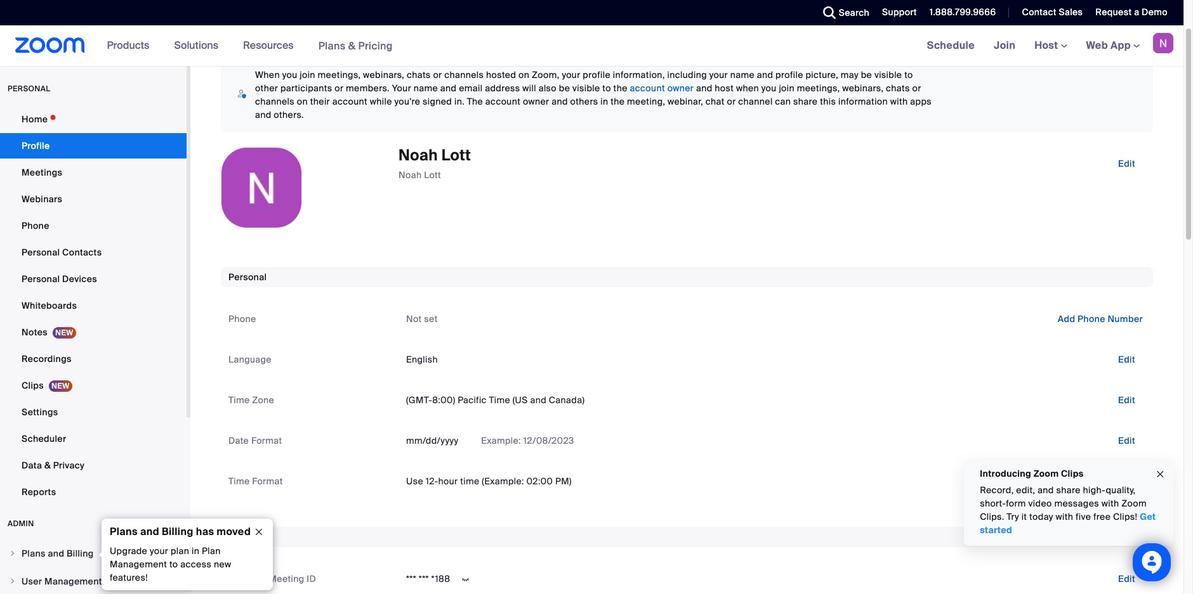 Task type: vqa. For each thing, say whether or not it's contained in the screenshot.
TABS OF MEETING tab list
no



Task type: describe. For each thing, give the bounding box(es) containing it.
number
[[1108, 314, 1143, 325]]

user management
[[22, 576, 102, 588]]

0 horizontal spatial zoom
[[1034, 468, 1059, 480]]

0 vertical spatial close image
[[1155, 467, 1165, 482]]

personal devices link
[[0, 267, 187, 292]]

form
[[1006, 498, 1026, 510]]

today
[[1029, 512, 1053, 523]]

1 vertical spatial be
[[559, 83, 570, 94]]

solutions
[[174, 39, 218, 52]]

set
[[424, 314, 438, 325]]

whiteboards
[[22, 300, 77, 312]]

introducing zoom clips
[[980, 468, 1084, 480]]

five
[[1076, 512, 1091, 523]]

billing for plans and billing has moved
[[162, 525, 193, 539]]

personal for personal devices
[[22, 274, 60, 285]]

admin menu menu
[[0, 542, 187, 595]]

& for pricing
[[348, 39, 356, 52]]

record, edit, and share high-quality, short-form video messages with zoom clips. try it today with five free clips!
[[980, 485, 1147, 523]]

1 vertical spatial with
[[1101, 498, 1119, 510]]

2 horizontal spatial account
[[630, 83, 665, 94]]

date format
[[228, 435, 282, 447]]

the inside and host when you join meetings, webinars, chats or channels on their account while you're signed in. the account owner and others in the meeting, webinar, chat or channel can share this information with apps and others.
[[611, 96, 625, 107]]

members.
[[346, 83, 390, 94]]

add
[[1058, 314, 1075, 325]]

personal for personal meeting id
[[228, 574, 266, 585]]

1 *** from the left
[[406, 574, 416, 585]]

apps
[[910, 96, 932, 107]]

plans and billing has moved tooltip
[[98, 519, 273, 591]]

0 horizontal spatial account
[[332, 96, 368, 107]]

id
[[307, 574, 316, 585]]

will
[[522, 83, 536, 94]]

edit button for time zone
[[1108, 390, 1146, 411]]

admin
[[8, 519, 34, 529]]

meetings, inside and host when you join meetings, webinars, chats or channels on their account while you're signed in. the account owner and others in the meeting, webinar, chat or channel can share this information with apps and others.
[[797, 83, 840, 94]]

0 vertical spatial meeting
[[228, 532, 264, 543]]

whiteboards link
[[0, 293, 187, 319]]

personal contacts link
[[0, 240, 187, 265]]

in inside and host when you join meetings, webinars, chats or channels on their account while you're signed in. the account owner and others in the meeting, webinar, chat or channel can share this information with apps and others.
[[601, 96, 608, 107]]

phone link
[[0, 213, 187, 239]]

clips link
[[0, 373, 187, 399]]

plans for plans & pricing
[[318, 39, 346, 52]]

settings link
[[0, 400, 187, 425]]

and up chat
[[696, 83, 712, 94]]

noah lott noah lott
[[399, 145, 471, 181]]

billing for plans and billing
[[67, 548, 94, 560]]

add phone number button
[[1048, 309, 1153, 329]]

resources
[[243, 39, 294, 52]]

(us
[[513, 395, 528, 406]]

schedule link
[[917, 25, 984, 66]]

your
[[392, 83, 411, 94]]

8:00)
[[432, 395, 455, 406]]

1 horizontal spatial phone
[[228, 314, 256, 325]]

plans for plans and billing has moved
[[110, 525, 138, 539]]

address
[[485, 83, 520, 94]]

meeting,
[[627, 96, 665, 107]]

share inside record, edit, and share high-quality, short-form video messages with zoom clips. try it today with five free clips!
[[1056, 485, 1081, 496]]

has
[[196, 525, 214, 539]]

and host when you join meetings, webinars, chats or channels on their account while you're signed in. the account owner and others in the meeting, webinar, chat or channel can share this information with apps and others.
[[255, 83, 932, 121]]

pacific
[[458, 395, 487, 406]]

4 edit from the top
[[1118, 435, 1135, 447]]

2 horizontal spatial to
[[904, 69, 913, 81]]

try
[[1007, 512, 1019, 523]]

started
[[980, 525, 1012, 536]]

clips.
[[980, 512, 1004, 523]]

4 edit button from the top
[[1108, 431, 1146, 451]]

data & privacy link
[[0, 453, 187, 479]]

example:
[[481, 435, 521, 447]]

other
[[255, 83, 278, 94]]

personal contacts
[[22, 247, 102, 258]]

app
[[1111, 39, 1131, 52]]

user
[[22, 576, 42, 588]]

0 vertical spatial be
[[861, 69, 872, 81]]

join inside when you join meetings, webinars, chats or channels hosted on zoom, your profile information, including your name and profile picture, may be visible to other participants or members. your name and email address will also be visible to the
[[300, 69, 315, 81]]

account owner link
[[630, 83, 694, 94]]

edit for time format
[[1118, 476, 1135, 487]]

1.888.799.9666
[[930, 6, 996, 18]]

picture,
[[806, 69, 838, 81]]

web app
[[1086, 39, 1131, 52]]

also
[[539, 83, 557, 94]]

add phone number
[[1058, 314, 1143, 325]]

edit for time zone
[[1118, 395, 1135, 406]]

you inside and host when you join meetings, webinars, chats or channels on their account while you're signed in. the account owner and others in the meeting, webinar, chat or channel can share this information with apps and others.
[[761, 83, 777, 94]]

new
[[214, 559, 231, 571]]

products
[[107, 39, 149, 52]]

mm/dd/yyyy
[[406, 435, 458, 447]]

chats inside and host when you join meetings, webinars, chats or channels on their account while you're signed in. the account owner and others in the meeting, webinar, chat or channel can share this information with apps and others.
[[886, 83, 910, 94]]

others.
[[274, 109, 304, 121]]

hosted
[[486, 69, 516, 81]]

join link
[[984, 25, 1025, 66]]

banner containing products
[[0, 25, 1184, 67]]

and left others.
[[255, 109, 271, 121]]

zone
[[252, 395, 274, 406]]

(gmt-
[[406, 395, 432, 406]]

clips inside "personal menu" menu
[[22, 380, 44, 392]]

personal menu menu
[[0, 107, 187, 506]]

notes link
[[0, 320, 187, 345]]

high-
[[1083, 485, 1106, 496]]

including
[[667, 69, 707, 81]]

solutions button
[[174, 25, 224, 66]]

support
[[882, 6, 917, 18]]

edit user photo image
[[251, 182, 272, 194]]

clips!
[[1113, 512, 1137, 523]]

12/08/2023
[[523, 435, 574, 447]]

devices
[[62, 274, 97, 285]]

hour
[[438, 476, 458, 487]]

not set
[[406, 314, 438, 325]]

to inside upgrade your plan in plan management to access new features!
[[169, 559, 178, 571]]

request
[[1096, 6, 1132, 18]]

*** *** *188
[[406, 574, 450, 585]]

2 noah from the top
[[399, 170, 422, 181]]

management inside upgrade your plan in plan management to access new features!
[[110, 559, 167, 571]]

products button
[[107, 25, 155, 66]]

1 horizontal spatial account
[[485, 96, 521, 107]]

1 noah from the top
[[399, 145, 438, 165]]

zoom inside record, edit, and share high-quality, short-form video messages with zoom clips. try it today with five free clips!
[[1121, 498, 1147, 510]]

zoom logo image
[[15, 37, 85, 53]]

profile
[[22, 140, 50, 152]]

and inside record, edit, and share high-quality, short-form video messages with zoom clips. try it today with five free clips!
[[1038, 485, 1054, 496]]

and right (us at the left
[[530, 395, 546, 406]]

owner inside and host when you join meetings, webinars, chats or channels on their account while you're signed in. the account owner and others in the meeting, webinar, chat or channel can share this information with apps and others.
[[523, 96, 549, 107]]

introducing
[[980, 468, 1031, 480]]

webinars, inside and host when you join meetings, webinars, chats or channels on their account while you're signed in. the account owner and others in the meeting, webinar, chat or channel can share this information with apps and others.
[[842, 83, 884, 94]]

time left (us at the left
[[489, 395, 510, 406]]

host button
[[1035, 39, 1067, 52]]

1 horizontal spatial your
[[562, 69, 580, 81]]

show personal meeting id image
[[455, 574, 476, 586]]

edit button for personal meeting id
[[1108, 569, 1146, 590]]

time zone
[[228, 395, 274, 406]]

1 vertical spatial meeting
[[269, 574, 304, 585]]

plan
[[171, 546, 189, 557]]

this
[[820, 96, 836, 107]]

meet zoom ai companion, footer
[[0, 0, 1184, 36]]

user photo image
[[221, 148, 301, 228]]

*188
[[431, 574, 450, 585]]

right image for user
[[9, 578, 17, 586]]

their
[[310, 96, 330, 107]]



Task type: locate. For each thing, give the bounding box(es) containing it.
join
[[994, 39, 1015, 52]]

when
[[736, 83, 759, 94]]

2 horizontal spatial phone
[[1078, 314, 1105, 325]]

profile picture image
[[1153, 33, 1173, 53]]

be
[[861, 69, 872, 81], [559, 83, 570, 94]]

0 vertical spatial with
[[890, 96, 908, 107]]

plans up upgrade
[[110, 525, 138, 539]]

and up video
[[1038, 485, 1054, 496]]

personal for personal contacts
[[22, 247, 60, 258]]

edit for personal meeting id
[[1118, 574, 1135, 585]]

personal for personal
[[228, 272, 267, 283]]

5 edit button from the top
[[1108, 472, 1146, 492]]

be right the "may"
[[861, 69, 872, 81]]

notes
[[22, 327, 48, 338]]

0 vertical spatial management
[[110, 559, 167, 571]]

and inside tooltip
[[140, 525, 159, 539]]

banner
[[0, 25, 1184, 67]]

0 vertical spatial channels
[[444, 69, 484, 81]]

close image up get
[[1155, 467, 1165, 482]]

0 horizontal spatial management
[[44, 576, 102, 588]]

1 vertical spatial meetings,
[[797, 83, 840, 94]]

share
[[793, 96, 818, 107], [1056, 485, 1081, 496]]

1 vertical spatial management
[[44, 576, 102, 588]]

channels up email
[[444, 69, 484, 81]]

name up signed
[[414, 83, 438, 94]]

clips up high- on the right of page
[[1061, 468, 1084, 480]]

contacts
[[62, 247, 102, 258]]

webinars
[[22, 194, 62, 205]]

0 horizontal spatial meeting
[[228, 532, 264, 543]]

6 edit button from the top
[[1108, 569, 1146, 590]]

webinars link
[[0, 187, 187, 212]]

plans & pricing
[[318, 39, 393, 52]]

home
[[22, 114, 48, 125]]

edit,
[[1016, 485, 1035, 496]]

and up in.
[[440, 83, 457, 94]]

1 vertical spatial join
[[779, 83, 795, 94]]

1 horizontal spatial channels
[[444, 69, 484, 81]]

zoom up edit,
[[1034, 468, 1059, 480]]

user management menu item
[[0, 570, 187, 594]]

(example:
[[482, 476, 524, 487]]

owner up "webinar,"
[[667, 83, 694, 94]]

visible up "others" in the top of the page
[[572, 83, 600, 94]]

webinars, up members.
[[363, 69, 404, 81]]

plan
[[202, 546, 221, 557]]

with left the apps
[[890, 96, 908, 107]]

use 12-hour time (example: 02:00 pm)
[[406, 476, 572, 487]]

web
[[1086, 39, 1108, 52]]

web app button
[[1086, 39, 1140, 52]]

contact sales link
[[1013, 0, 1086, 25], [1022, 6, 1083, 18]]

billing up user management menu item
[[67, 548, 94, 560]]

your inside upgrade your plan in plan management to access new features!
[[150, 546, 168, 557]]

home link
[[0, 107, 187, 132]]

reports
[[22, 487, 56, 498]]

12-
[[426, 476, 438, 487]]

time for (gmt-8:00) pacific time (us and canada)
[[228, 395, 250, 406]]

or left members.
[[335, 83, 344, 94]]

0 horizontal spatial meetings,
[[318, 69, 361, 81]]

1 vertical spatial share
[[1056, 485, 1081, 496]]

& inside "personal menu" menu
[[44, 460, 51, 472]]

example: 12/08/2023
[[479, 435, 574, 447]]

0 vertical spatial webinars,
[[363, 69, 404, 81]]

the left meeting,
[[611, 96, 625, 107]]

pricing
[[358, 39, 393, 52]]

1 edit button from the top
[[1108, 154, 1146, 174]]

on inside when you join meetings, webinars, chats or channels hosted on zoom, your profile information, including your name and profile picture, may be visible to other participants or members. your name and email address will also be visible to the
[[519, 69, 529, 81]]

billing inside menu item
[[67, 548, 94, 560]]

to
[[904, 69, 913, 81], [602, 83, 611, 94], [169, 559, 178, 571]]

schedule
[[927, 39, 975, 52]]

2 horizontal spatial plans
[[318, 39, 346, 52]]

6 edit from the top
[[1118, 574, 1135, 585]]

1 horizontal spatial billing
[[162, 525, 193, 539]]

zoom
[[1034, 468, 1059, 480], [1121, 498, 1147, 510]]

1 horizontal spatial owner
[[667, 83, 694, 94]]

0 vertical spatial to
[[904, 69, 913, 81]]

0 vertical spatial name
[[730, 69, 755, 81]]

scheduler
[[22, 433, 66, 445]]

1 vertical spatial in
[[192, 546, 199, 557]]

name up when
[[730, 69, 755, 81]]

1 vertical spatial owner
[[523, 96, 549, 107]]

meetings navigation
[[917, 25, 1184, 67]]

2 vertical spatial with
[[1056, 512, 1073, 523]]

when
[[255, 69, 280, 81]]

0 horizontal spatial owner
[[523, 96, 549, 107]]

on down participants
[[297, 96, 308, 107]]

you inside when you join meetings, webinars, chats or channels hosted on zoom, your profile information, including your name and profile picture, may be visible to other participants or members. your name and email address will also be visible to the
[[282, 69, 297, 81]]

1 vertical spatial you
[[761, 83, 777, 94]]

2 edit from the top
[[1118, 354, 1135, 366]]

2 right image from the top
[[9, 578, 17, 586]]

5 edit from the top
[[1118, 476, 1135, 487]]

1 vertical spatial &
[[44, 460, 51, 472]]

0 vertical spatial right image
[[9, 550, 17, 558]]

time for use 12-hour time (example: 02:00 pm)
[[228, 476, 250, 487]]

0 horizontal spatial channels
[[255, 96, 295, 107]]

edit button for time format
[[1108, 472, 1146, 492]]

data & privacy
[[22, 460, 84, 472]]

0 horizontal spatial profile
[[583, 69, 611, 81]]

& right the data
[[44, 460, 51, 472]]

right image for plans
[[9, 550, 17, 558]]

your right zoom,
[[562, 69, 580, 81]]

2 vertical spatial to
[[169, 559, 178, 571]]

0 horizontal spatial visible
[[572, 83, 600, 94]]

right image inside user management menu item
[[9, 578, 17, 586]]

time down date
[[228, 476, 250, 487]]

in inside upgrade your plan in plan management to access new features!
[[192, 546, 199, 557]]

profile up can
[[776, 69, 803, 81]]

meetings link
[[0, 160, 187, 185]]

1 vertical spatial right image
[[9, 578, 17, 586]]

with up free
[[1101, 498, 1119, 510]]

format for time format
[[252, 476, 283, 487]]

and up upgrade
[[140, 525, 159, 539]]

visible up information
[[874, 69, 902, 81]]

contact sales
[[1022, 6, 1083, 18]]

can
[[775, 96, 791, 107]]

noah
[[399, 145, 438, 165], [399, 170, 422, 181]]

phone inside button
[[1078, 314, 1105, 325]]

1 horizontal spatial meeting
[[269, 574, 304, 585]]

0 horizontal spatial be
[[559, 83, 570, 94]]

a
[[1134, 6, 1139, 18]]

personal devices
[[22, 274, 97, 285]]

meeting left id
[[269, 574, 304, 585]]

when you join meetings, webinars, chats or channels hosted on zoom, your profile information, including your name and profile picture, may be visible to other participants or members. your name and email address will also be visible to the
[[255, 69, 913, 94]]

account down members.
[[332, 96, 368, 107]]

plans and billing menu item
[[0, 542, 187, 569]]

0 vertical spatial meetings,
[[318, 69, 361, 81]]

with inside and host when you join meetings, webinars, chats or channels on their account while you're signed in. the account owner and others in the meeting, webinar, chat or channel can share this information with apps and others.
[[890, 96, 908, 107]]

the
[[613, 83, 628, 94], [611, 96, 625, 107]]

0 vertical spatial noah
[[399, 145, 438, 165]]

or down host
[[727, 96, 736, 107]]

your up host
[[709, 69, 728, 81]]

0 horizontal spatial in
[[192, 546, 199, 557]]

0 vertical spatial on
[[519, 69, 529, 81]]

1 vertical spatial webinars,
[[842, 83, 884, 94]]

your left plan
[[150, 546, 168, 557]]

1 horizontal spatial zoom
[[1121, 498, 1147, 510]]

participants
[[280, 83, 332, 94]]

and down also
[[552, 96, 568, 107]]

meetings
[[22, 167, 62, 178]]

sales
[[1059, 6, 1083, 18]]

and up when
[[757, 69, 773, 81]]

1 vertical spatial zoom
[[1121, 498, 1147, 510]]

demo
[[1142, 6, 1168, 18]]

email
[[459, 83, 483, 94]]

phone down webinars at the left top of page
[[22, 220, 49, 232]]

1 vertical spatial lott
[[424, 170, 441, 181]]

or up signed
[[433, 69, 442, 81]]

with down messages
[[1056, 512, 1073, 523]]

right image
[[9, 550, 17, 558], [9, 578, 17, 586]]

0 horizontal spatial phone
[[22, 220, 49, 232]]

chat
[[706, 96, 725, 107]]

0 horizontal spatial ***
[[406, 574, 416, 585]]

plans inside product information navigation
[[318, 39, 346, 52]]

resources button
[[243, 25, 299, 66]]

1 horizontal spatial clips
[[1061, 468, 1084, 480]]

reports link
[[0, 480, 187, 505]]

1 horizontal spatial to
[[602, 83, 611, 94]]

contact
[[1022, 6, 1057, 18]]

on
[[519, 69, 529, 81], [297, 96, 308, 107]]

1 horizontal spatial share
[[1056, 485, 1081, 496]]

owner down will
[[523, 96, 549, 107]]

format for date format
[[251, 435, 282, 447]]

0 vertical spatial share
[[793, 96, 818, 107]]

share right can
[[793, 96, 818, 107]]

the down information, on the top of the page
[[613, 83, 628, 94]]

right image down the admin
[[9, 550, 17, 558]]

clips
[[22, 380, 44, 392], [1061, 468, 1084, 480]]

join up can
[[779, 83, 795, 94]]

plans up the 'user'
[[22, 548, 46, 560]]

1 vertical spatial noah
[[399, 170, 422, 181]]

2 edit button from the top
[[1108, 350, 1146, 370]]

recordings link
[[0, 347, 187, 372]]

close image inside plans and billing has moved tooltip
[[249, 527, 269, 538]]

0 vertical spatial you
[[282, 69, 297, 81]]

management down the plans and billing
[[44, 576, 102, 588]]

2 vertical spatial plans
[[22, 548, 46, 560]]

right image inside plans and billing menu item
[[9, 550, 17, 558]]

1 horizontal spatial join
[[779, 83, 795, 94]]

0 horizontal spatial with
[[890, 96, 908, 107]]

in up access
[[192, 546, 199, 557]]

channels inside and host when you join meetings, webinars, chats or channels on their account while you're signed in. the account owner and others in the meeting, webinar, chat or channel can share this information with apps and others.
[[255, 96, 295, 107]]

time format
[[228, 476, 283, 487]]

2 *** from the left
[[419, 574, 429, 585]]

use
[[406, 476, 423, 487]]

management up "features!"
[[110, 559, 167, 571]]

phone
[[22, 220, 49, 232], [228, 314, 256, 325], [1078, 314, 1105, 325]]

with
[[890, 96, 908, 107], [1101, 498, 1119, 510], [1056, 512, 1073, 523]]

1 vertical spatial plans
[[110, 525, 138, 539]]

others
[[570, 96, 598, 107]]

1 vertical spatial visible
[[572, 83, 600, 94]]

1 edit from the top
[[1118, 158, 1135, 169]]

be right also
[[559, 83, 570, 94]]

0 horizontal spatial you
[[282, 69, 297, 81]]

account up meeting,
[[630, 83, 665, 94]]

messages
[[1054, 498, 1099, 510]]

1 vertical spatial to
[[602, 83, 611, 94]]

0 vertical spatial chats
[[407, 69, 431, 81]]

on inside and host when you join meetings, webinars, chats or channels on their account while you're signed in. the account owner and others in the meeting, webinar, chat or channel can share this information with apps and others.
[[297, 96, 308, 107]]

1 vertical spatial billing
[[67, 548, 94, 560]]

request a demo link
[[1086, 0, 1184, 25], [1096, 6, 1168, 18]]

on up will
[[519, 69, 529, 81]]

1 horizontal spatial &
[[348, 39, 356, 52]]

0 vertical spatial &
[[348, 39, 356, 52]]

0 horizontal spatial chats
[[407, 69, 431, 81]]

1 vertical spatial channels
[[255, 96, 295, 107]]

share up messages
[[1056, 485, 1081, 496]]

1 horizontal spatial visible
[[874, 69, 902, 81]]

you
[[282, 69, 297, 81], [761, 83, 777, 94]]

time left 'zone'
[[228, 395, 250, 406]]

plans inside menu item
[[22, 548, 46, 560]]

and inside menu item
[[48, 548, 64, 560]]

1 vertical spatial name
[[414, 83, 438, 94]]

profile up and host when you join meetings, webinars, chats or channels on their account while you're signed in. the account owner and others in the meeting, webinar, chat or channel can share this information with apps and others. on the top of page
[[583, 69, 611, 81]]

3 edit from the top
[[1118, 395, 1135, 406]]

chats inside when you join meetings, webinars, chats or channels hosted on zoom, your profile information, including your name and profile picture, may be visible to other participants or members. your name and email address will also be visible to the
[[407, 69, 431, 81]]

0 horizontal spatial share
[[793, 96, 818, 107]]

information,
[[613, 69, 665, 81]]

2 profile from the left
[[776, 69, 803, 81]]

you up participants
[[282, 69, 297, 81]]

1 horizontal spatial webinars,
[[842, 83, 884, 94]]

0 horizontal spatial webinars,
[[363, 69, 404, 81]]

plans left pricing
[[318, 39, 346, 52]]

1 horizontal spatial plans
[[110, 525, 138, 539]]

1 profile from the left
[[583, 69, 611, 81]]

1 horizontal spatial with
[[1056, 512, 1073, 523]]

plans for plans and billing
[[22, 548, 46, 560]]

3 edit button from the top
[[1108, 390, 1146, 411]]

chats up information
[[886, 83, 910, 94]]

phone inside "personal menu" menu
[[22, 220, 49, 232]]

or up the apps
[[912, 83, 921, 94]]

1 horizontal spatial management
[[110, 559, 167, 571]]

record,
[[980, 485, 1014, 496]]

get
[[1140, 512, 1156, 523]]

format down date format
[[252, 476, 283, 487]]

language
[[228, 354, 272, 366]]

signed
[[423, 96, 452, 107]]

right image left the 'user'
[[9, 578, 17, 586]]

0 horizontal spatial to
[[169, 559, 178, 571]]

& for privacy
[[44, 460, 51, 472]]

the inside when you join meetings, webinars, chats or channels hosted on zoom, your profile information, including your name and profile picture, may be visible to other participants or members. your name and email address will also be visible to the
[[613, 83, 628, 94]]

0 horizontal spatial billing
[[67, 548, 94, 560]]

channels inside when you join meetings, webinars, chats or channels hosted on zoom, your profile information, including your name and profile picture, may be visible to other participants or members. your name and email address will also be visible to the
[[444, 69, 484, 81]]

0 vertical spatial zoom
[[1034, 468, 1059, 480]]

account down address
[[485, 96, 521, 107]]

***
[[406, 574, 416, 585], [419, 574, 429, 585]]

in
[[601, 96, 608, 107], [192, 546, 199, 557]]

0 vertical spatial the
[[613, 83, 628, 94]]

join up participants
[[300, 69, 315, 81]]

02:00
[[527, 476, 553, 487]]

0 vertical spatial lott
[[442, 145, 471, 165]]

0 vertical spatial plans
[[318, 39, 346, 52]]

0 horizontal spatial name
[[414, 83, 438, 94]]

1 horizontal spatial name
[[730, 69, 755, 81]]

& left pricing
[[348, 39, 356, 52]]

1 horizontal spatial you
[[761, 83, 777, 94]]

0 vertical spatial clips
[[22, 380, 44, 392]]

in right "others" in the top of the page
[[601, 96, 608, 107]]

1 horizontal spatial be
[[861, 69, 872, 81]]

or
[[433, 69, 442, 81], [335, 83, 344, 94], [912, 83, 921, 94], [727, 96, 736, 107]]

billing up plan
[[162, 525, 193, 539]]

owner
[[667, 83, 694, 94], [523, 96, 549, 107]]

meetings, up members.
[[318, 69, 361, 81]]

1 vertical spatial the
[[611, 96, 625, 107]]

0 horizontal spatial on
[[297, 96, 308, 107]]

you up channel
[[761, 83, 777, 94]]

personal
[[8, 84, 50, 94]]

phone up language
[[228, 314, 256, 325]]

& inside product information navigation
[[348, 39, 356, 52]]

edit for language
[[1118, 354, 1135, 366]]

2 horizontal spatial with
[[1101, 498, 1119, 510]]

zoom,
[[532, 69, 560, 81]]

management inside menu item
[[44, 576, 102, 588]]

2 horizontal spatial your
[[709, 69, 728, 81]]

meetings, inside when you join meetings, webinars, chats or channels hosted on zoom, your profile information, including your name and profile picture, may be visible to other participants or members. your name and email address will also be visible to the
[[318, 69, 361, 81]]

webinars, inside when you join meetings, webinars, chats or channels hosted on zoom, your profile information, including your name and profile picture, may be visible to other participants or members. your name and email address will also be visible to the
[[363, 69, 404, 81]]

chats up your
[[407, 69, 431, 81]]

format right date
[[251, 435, 282, 447]]

meeting up the new
[[228, 532, 264, 543]]

plans inside tooltip
[[110, 525, 138, 539]]

1 horizontal spatial in
[[601, 96, 608, 107]]

meetings, down the picture,
[[797, 83, 840, 94]]

billing inside tooltip
[[162, 525, 193, 539]]

video
[[1028, 498, 1052, 510]]

account
[[630, 83, 665, 94], [332, 96, 368, 107], [485, 96, 521, 107]]

privacy
[[53, 460, 84, 472]]

close image up personal meeting id
[[249, 527, 269, 538]]

close image
[[1155, 467, 1165, 482], [249, 527, 269, 538]]

edit button for language
[[1108, 350, 1146, 370]]

1 right image from the top
[[9, 550, 17, 558]]

channels down other
[[255, 96, 295, 107]]

0 vertical spatial billing
[[162, 525, 193, 539]]

product information navigation
[[97, 25, 402, 67]]

canada)
[[549, 395, 585, 406]]

1 horizontal spatial ***
[[419, 574, 429, 585]]

host
[[1035, 39, 1061, 52]]

share inside and host when you join meetings, webinars, chats or channels on their account while you're signed in. the account owner and others in the meeting, webinar, chat or channel can share this information with apps and others.
[[793, 96, 818, 107]]

1 vertical spatial chats
[[886, 83, 910, 94]]

0 vertical spatial visible
[[874, 69, 902, 81]]

phone right add at the bottom right of the page
[[1078, 314, 1105, 325]]

join inside and host when you join meetings, webinars, chats or channels on their account while you're signed in. the account owner and others in the meeting, webinar, chat or channel can share this information with apps and others.
[[779, 83, 795, 94]]

personal
[[22, 247, 60, 258], [228, 272, 267, 283], [22, 274, 60, 285], [228, 574, 266, 585]]

clips up settings
[[22, 380, 44, 392]]

quality,
[[1106, 485, 1136, 496]]

and up user management on the bottom left of page
[[48, 548, 64, 560]]

webinars, up information
[[842, 83, 884, 94]]

zoom up the clips!
[[1121, 498, 1147, 510]]

the
[[467, 96, 483, 107]]



